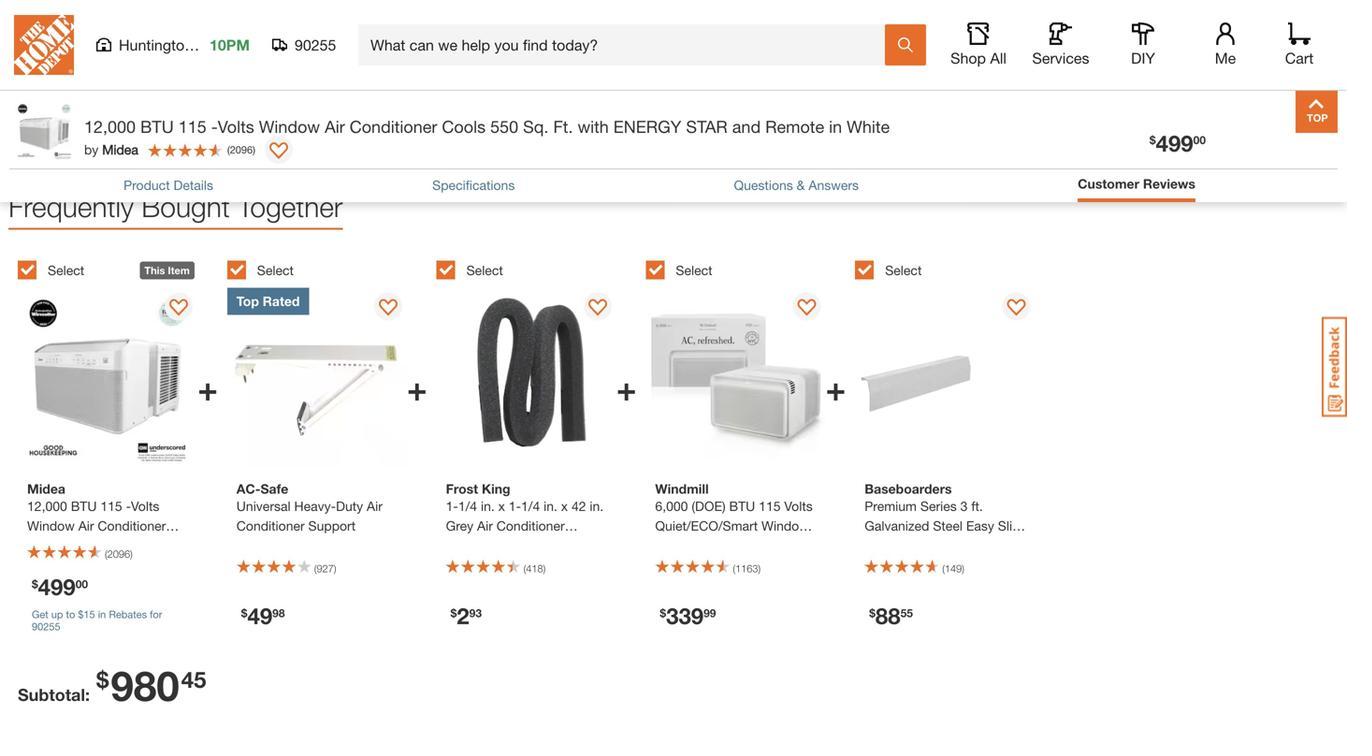 Task type: describe. For each thing, give the bounding box(es) containing it.
( 2096 )
[[227, 143, 255, 156]]

499 inside "1 / 5" group
[[38, 573, 76, 600]]

(doe)
[[692, 498, 726, 514]]

air inside frost king 1-1/4 in. x 1-1/4 in. x 42 in. grey air conditioner weatherseal
[[477, 518, 493, 533]]

king
[[482, 481, 511, 497]]

1 vertical spatial questions
[[34, 40, 93, 56]]

1 / 5 group
[[18, 250, 218, 656]]

display image for 88
[[1007, 299, 1026, 318]]

rated
[[263, 293, 300, 309]]

149
[[945, 562, 962, 575]]

services
[[1033, 49, 1090, 67]]

product details
[[124, 177, 213, 193]]

fi/app
[[655, 557, 694, 573]]

55
[[901, 607, 913, 620]]

3 / 5 group
[[437, 250, 637, 656]]

remote inside 'windmill 6,000 (doe) btu 115 volts quiet/eco/smart window air conditioner with wi- fi/app remote and easy install no pre-assembly'
[[698, 557, 744, 573]]

baseboard
[[886, 538, 950, 553]]

980
[[111, 661, 179, 710]]

air down '90255'
[[325, 117, 345, 137]]

1 horizontal spatial $ 499 00
[[1150, 130, 1206, 156]]

cart
[[1286, 49, 1314, 67]]

00 inside "1 / 5" group
[[76, 578, 88, 591]]

install
[[655, 577, 690, 592]]

top rated
[[237, 293, 300, 309]]

$ 2 93
[[451, 602, 482, 629]]

assembly
[[739, 577, 796, 592]]

no
[[693, 577, 710, 592]]

93
[[469, 607, 482, 620]]

heavy-
[[294, 498, 336, 514]]

0 vertical spatial and
[[733, 117, 761, 137]]

) for 88
[[962, 562, 965, 575]]

huntington
[[119, 36, 193, 54]]

4.6 out of 5
[[8, 117, 75, 132]]

baseboarders premium series 3 ft. galvanized steel easy slip- on baseboard heater cover in white
[[865, 481, 1026, 573]]

+ inside "1 / 5" group
[[198, 368, 218, 408]]

& for questions & answers 573 questions
[[95, 11, 106, 31]]

1 horizontal spatial remote
[[766, 117, 825, 137]]

$ 49 98
[[241, 602, 285, 629]]

0 vertical spatial 00
[[1194, 133, 1206, 146]]

park
[[197, 36, 228, 54]]

0 vertical spatial customer
[[8, 87, 88, 107]]

12,000
[[84, 117, 136, 137]]

339
[[666, 602, 704, 629]]

product
[[124, 177, 170, 193]]

2 in. from the left
[[544, 498, 558, 514]]

42
[[572, 498, 586, 514]]

45
[[181, 666, 206, 693]]

2 1/4 from the left
[[521, 498, 540, 514]]

) up together at the left of page
[[253, 143, 255, 156]]

) for 49
[[334, 562, 336, 575]]

( for 2
[[524, 562, 526, 575]]

12,000 btu 115 -volts window air conditioner cools 550 sq. ft. with energy star and remote in white
[[84, 117, 890, 137]]

frequently bought together
[[8, 190, 343, 223]]

wi-
[[775, 538, 795, 553]]

air inside 'windmill 6,000 (doe) btu 115 volts quiet/eco/smart window air conditioner with wi- fi/app remote and easy install no pre-assembly'
[[655, 538, 671, 553]]

galvanized
[[865, 518, 930, 533]]

+ for '3 / 5' 'group'
[[617, 368, 637, 408]]

frequently
[[8, 190, 134, 223]]

1 1- from the left
[[446, 498, 458, 514]]

series
[[921, 498, 957, 514]]

418
[[526, 562, 543, 575]]

window inside 'windmill 6,000 (doe) btu 115 volts quiet/eco/smart window air conditioner with wi- fi/app remote and easy install no pre-assembly'
[[762, 518, 809, 533]]

select for 88
[[886, 263, 922, 278]]

4 / 5 group
[[646, 250, 846, 656]]

( 927 )
[[314, 562, 336, 575]]

( for 88
[[943, 562, 945, 575]]

shop
[[951, 49, 986, 67]]

universal heavy-duty air conditioner support image
[[227, 288, 407, 467]]

What can we help you find today? search field
[[371, 25, 884, 65]]

49
[[248, 602, 272, 629]]

( for 49
[[314, 562, 317, 575]]

out
[[30, 117, 49, 132]]

diy button
[[1114, 22, 1174, 67]]

answers for questions & answers
[[809, 177, 859, 193]]

this item
[[144, 264, 190, 276]]

1 in. from the left
[[481, 498, 495, 514]]

midea
[[102, 142, 138, 157]]

$ 339 99
[[660, 602, 716, 629]]

1163
[[736, 562, 759, 575]]

safe
[[261, 481, 289, 497]]

baseboarders
[[865, 481, 952, 497]]

cover
[[865, 557, 900, 573]]

premium series 3 ft. galvanized steel easy slip-on baseboard heater cover in white image
[[856, 288, 1035, 467]]

display image inside 2 / 5 group
[[379, 299, 398, 318]]

by midea
[[84, 142, 138, 157]]

-
[[211, 117, 218, 137]]

star
[[686, 117, 728, 137]]

together
[[238, 190, 343, 223]]

88
[[876, 602, 901, 629]]

6,000
[[655, 498, 688, 514]]

grey
[[446, 518, 474, 533]]

and inside 'windmill 6,000 (doe) btu 115 volts quiet/eco/smart window air conditioner with wi- fi/app remote and easy install no pre-assembly'
[[747, 557, 770, 573]]

this
[[144, 264, 165, 276]]

ft.
[[972, 498, 983, 514]]

easy inside 'windmill 6,000 (doe) btu 115 volts quiet/eco/smart window air conditioner with wi- fi/app remote and easy install no pre-assembly'
[[773, 557, 801, 573]]

( 149 )
[[943, 562, 965, 575]]

& for questions & answers
[[797, 177, 805, 193]]

1 x from the left
[[498, 498, 505, 514]]

conditioner inside 'windmill 6,000 (doe) btu 115 volts quiet/eco/smart window air conditioner with wi- fi/app remote and easy install no pre-assembly'
[[675, 538, 743, 553]]

( 1163 )
[[733, 562, 761, 575]]

98
[[272, 607, 285, 620]]

3 in. from the left
[[590, 498, 604, 514]]

product image image
[[14, 100, 75, 161]]

shop all button
[[949, 22, 1009, 67]]

questions for questions & answers
[[734, 177, 793, 193]]

the home depot logo image
[[14, 15, 74, 75]]



Task type: vqa. For each thing, say whether or not it's contained in the screenshot.
the rightmost THE 00
yes



Task type: locate. For each thing, give the bounding box(es) containing it.
0 vertical spatial white
[[847, 117, 890, 137]]

& inside questions & answers 573 questions
[[95, 11, 106, 31]]

+ inside '3 / 5' 'group'
[[617, 368, 637, 408]]

1 vertical spatial &
[[797, 177, 805, 193]]

0 horizontal spatial x
[[498, 498, 505, 514]]

btu inside 'windmill 6,000 (doe) btu 115 volts quiet/eco/smart window air conditioner with wi- fi/app remote and easy install no pre-assembly'
[[730, 498, 755, 514]]

universal
[[237, 498, 291, 514]]

1 vertical spatial with
[[747, 538, 771, 553]]

0 horizontal spatial display image
[[170, 299, 188, 318]]

remote up pre-
[[698, 557, 744, 573]]

frost
[[446, 481, 478, 497]]

all
[[991, 49, 1007, 67]]

1- down frost at left
[[446, 498, 458, 514]]

support
[[308, 518, 356, 533]]

conditioner down quiet/eco/smart
[[675, 538, 743, 553]]

questions & answers 573 questions
[[8, 11, 180, 56]]

conditioner left cools
[[350, 117, 437, 137]]

select for 2
[[467, 263, 503, 278]]

2 1- from the left
[[509, 498, 521, 514]]

5 / 5 group
[[856, 250, 1056, 656]]

1 vertical spatial $ 499 00
[[32, 573, 88, 600]]

$ 88 55
[[870, 602, 913, 629]]

x
[[498, 498, 505, 514], [561, 498, 568, 514]]

select
[[48, 263, 84, 278], [257, 263, 294, 278], [467, 263, 503, 278], [676, 263, 713, 278], [886, 263, 922, 278]]

white down baseboard
[[917, 557, 951, 573]]

) down heater
[[962, 562, 965, 575]]

1 vertical spatial customer
[[1078, 176, 1140, 191]]

subtotal:
[[18, 685, 90, 705]]

0 vertical spatial $ 499 00
[[1150, 130, 1206, 156]]

) inside the 5 / 5 group
[[962, 562, 965, 575]]

+ inside 2 / 5 group
[[407, 368, 427, 408]]

$ inside $ 49 98
[[241, 607, 248, 620]]

0 horizontal spatial window
[[259, 117, 320, 137]]

) up the assembly
[[759, 562, 761, 575]]

white up questions & answers
[[847, 117, 890, 137]]

1 horizontal spatial 115
[[759, 498, 781, 514]]

1-1/4 in. x 1-1/4 in. x 42 in. grey air conditioner weatherseal image
[[437, 288, 617, 467]]

2 horizontal spatial in.
[[590, 498, 604, 514]]

quiet/eco/smart
[[655, 518, 758, 533]]

display image inside "1 / 5" group
[[170, 299, 188, 318]]

slip-
[[998, 518, 1026, 533]]

btu right '(doe)'
[[730, 498, 755, 514]]

2096
[[230, 143, 253, 156]]

weatherseal
[[446, 538, 518, 553]]

550
[[490, 117, 519, 137]]

display image for 2
[[588, 299, 607, 318]]

+ for 2 / 5 group on the left of the page
[[407, 368, 427, 408]]

1 vertical spatial easy
[[773, 557, 801, 573]]

conditioner down the universal
[[237, 518, 305, 533]]

1 horizontal spatial btu
[[730, 498, 755, 514]]

select inside "1 / 5" group
[[48, 263, 84, 278]]

&
[[95, 11, 106, 31], [797, 177, 805, 193]]

0 horizontal spatial reviews
[[92, 87, 160, 107]]

( for 339
[[733, 562, 736, 575]]

1 vertical spatial 115
[[759, 498, 781, 514]]

1 horizontal spatial x
[[561, 498, 568, 514]]

1 vertical spatial and
[[747, 557, 770, 573]]

1 horizontal spatial in
[[903, 557, 914, 573]]

$ 499 00
[[1150, 130, 1206, 156], [32, 573, 88, 600]]

1 horizontal spatial volts
[[785, 498, 813, 514]]

energy
[[614, 117, 682, 137]]

4 + from the left
[[826, 368, 846, 408]]

answers
[[111, 11, 180, 31], [809, 177, 859, 193]]

select inside "4 / 5" group
[[676, 263, 713, 278]]

display image
[[270, 142, 288, 161], [588, 299, 607, 318], [798, 299, 817, 318], [1007, 299, 1026, 318]]

x down the king
[[498, 498, 505, 514]]

99
[[704, 607, 716, 620]]

0 vertical spatial 115
[[178, 117, 207, 137]]

1 vertical spatial volts
[[785, 498, 813, 514]]

$ inside subtotal: $ 980 45
[[96, 666, 109, 693]]

$ inside $ 2 93
[[451, 607, 457, 620]]

0 horizontal spatial customer
[[8, 87, 88, 107]]

0 horizontal spatial customer reviews
[[8, 87, 160, 107]]

1 horizontal spatial reviews
[[1143, 176, 1196, 191]]

air
[[325, 117, 345, 137], [367, 498, 383, 514], [477, 518, 493, 533], [655, 538, 671, 553]]

0 horizontal spatial easy
[[773, 557, 801, 573]]

1 horizontal spatial customer
[[1078, 176, 1140, 191]]

0 horizontal spatial 499
[[38, 573, 76, 600]]

pre-
[[714, 577, 739, 592]]

heater
[[953, 538, 992, 553]]

) for 339
[[759, 562, 761, 575]]

volts inside 'windmill 6,000 (doe) btu 115 volts quiet/eco/smart window air conditioner with wi- fi/app remote and easy install no pre-assembly'
[[785, 498, 813, 514]]

window right -
[[259, 117, 320, 137]]

1-
[[446, 498, 458, 514], [509, 498, 521, 514]]

0 vertical spatial with
[[578, 117, 609, 137]]

0 vertical spatial btu
[[140, 117, 174, 137]]

0 vertical spatial in
[[829, 117, 842, 137]]

1 1/4 from the left
[[458, 498, 477, 514]]

1 horizontal spatial with
[[747, 538, 771, 553]]

115 up wi-
[[759, 498, 781, 514]]

2 vertical spatial questions
[[734, 177, 793, 193]]

ac-
[[237, 481, 261, 497]]

$ inside $ 88 55
[[870, 607, 876, 620]]

answers inside questions & answers 573 questions
[[111, 11, 180, 31]]

answers for questions & answers 573 questions
[[111, 11, 180, 31]]

0 vertical spatial questions
[[8, 11, 90, 31]]

115 left -
[[178, 117, 207, 137]]

1 display image from the left
[[170, 299, 188, 318]]

air up fi/app
[[655, 538, 671, 553]]

1 horizontal spatial 1/4
[[521, 498, 540, 514]]

0 horizontal spatial $ 499 00
[[32, 573, 88, 600]]

in. down the king
[[481, 498, 495, 514]]

0 horizontal spatial answers
[[111, 11, 180, 31]]

volts up ( 2096 ) at top
[[218, 117, 254, 137]]

customer reviews button
[[1078, 174, 1196, 197], [1078, 174, 1196, 194]]

remote
[[766, 117, 825, 137], [698, 557, 744, 573]]

volts
[[218, 117, 254, 137], [785, 498, 813, 514]]

00
[[1194, 133, 1206, 146], [76, 578, 88, 591]]

0 horizontal spatial btu
[[140, 117, 174, 137]]

1 vertical spatial in
[[903, 557, 914, 573]]

questions for questions & answers 573 questions
[[8, 11, 90, 31]]

( inside the 5 / 5 group
[[943, 562, 945, 575]]

5
[[68, 117, 75, 132]]

573
[[8, 40, 30, 56]]

frost king 1-1/4 in. x 1-1/4 in. x 42 in. grey air conditioner weatherseal
[[446, 481, 604, 553]]

btu
[[140, 117, 174, 137], [730, 498, 755, 514]]

customer reviews
[[8, 87, 160, 107], [1078, 176, 1196, 191]]

2 / 5 group
[[227, 250, 427, 656]]

1 vertical spatial answers
[[809, 177, 859, 193]]

select inside '3 / 5' 'group'
[[467, 263, 503, 278]]

2 select from the left
[[257, 263, 294, 278]]

0 horizontal spatial 1-
[[446, 498, 458, 514]]

easy
[[967, 518, 995, 533], [773, 557, 801, 573]]

1/4 left 42
[[521, 498, 540, 514]]

1- down the king
[[509, 498, 521, 514]]

steel
[[933, 518, 963, 533]]

in inside baseboarders premium series 3 ft. galvanized steel easy slip- on baseboard heater cover in white
[[903, 557, 914, 573]]

+ for "4 / 5" group
[[826, 368, 846, 408]]

and right star
[[733, 117, 761, 137]]

+ inside "4 / 5" group
[[826, 368, 846, 408]]

premium
[[865, 498, 917, 514]]

display image inside "4 / 5" group
[[798, 299, 817, 318]]

with inside 'windmill 6,000 (doe) btu 115 volts quiet/eco/smart window air conditioner with wi- fi/app remote and easy install no pre-assembly'
[[747, 538, 771, 553]]

display image for 339
[[798, 299, 817, 318]]

90255 button
[[272, 36, 337, 54]]

$
[[1150, 133, 1156, 146], [32, 578, 38, 591], [241, 607, 248, 620], [451, 607, 457, 620], [660, 607, 666, 620], [870, 607, 876, 620], [96, 666, 109, 693]]

questions & answers
[[734, 177, 859, 193]]

$ 499 00 inside "1 / 5" group
[[32, 573, 88, 600]]

air up "weatherseal"
[[477, 518, 493, 533]]

4.6
[[8, 117, 27, 132]]

in up questions & answers
[[829, 117, 842, 137]]

select for 339
[[676, 263, 713, 278]]

details
[[174, 177, 213, 193]]

air right duty
[[367, 498, 383, 514]]

3
[[961, 498, 968, 514]]

0 horizontal spatial &
[[95, 11, 106, 31]]

) inside 2 / 5 group
[[334, 562, 336, 575]]

) down frost king 1-1/4 in. x 1-1/4 in. x 42 in. grey air conditioner weatherseal
[[543, 562, 546, 575]]

0 horizontal spatial volts
[[218, 117, 254, 137]]

1 vertical spatial white
[[917, 557, 951, 573]]

0 horizontal spatial 00
[[76, 578, 88, 591]]

4 select from the left
[[676, 263, 713, 278]]

item
[[168, 264, 190, 276]]

1 horizontal spatial customer reviews
[[1078, 176, 1196, 191]]

select inside 2 / 5 group
[[257, 263, 294, 278]]

3 select from the left
[[467, 263, 503, 278]]

window
[[259, 117, 320, 137], [762, 518, 809, 533]]

0 vertical spatial volts
[[218, 117, 254, 137]]

) inside "4 / 5" group
[[759, 562, 761, 575]]

cart link
[[1279, 22, 1320, 67]]

( inside '3 / 5' 'group'
[[524, 562, 526, 575]]

conditioner inside ac-safe universal heavy-duty air conditioner support
[[237, 518, 305, 533]]

in. left 42
[[544, 498, 558, 514]]

)
[[253, 143, 255, 156], [334, 562, 336, 575], [543, 562, 546, 575], [759, 562, 761, 575], [962, 562, 965, 575]]

0 vertical spatial answers
[[111, 11, 180, 31]]

reviews
[[92, 87, 160, 107], [1143, 176, 1196, 191]]

huntington park
[[119, 36, 228, 54]]

0 horizontal spatial in
[[829, 117, 842, 137]]

90255
[[295, 36, 336, 54]]

easy down ft.
[[967, 518, 995, 533]]

0 vertical spatial window
[[259, 117, 320, 137]]

btu right 12,000
[[140, 117, 174, 137]]

white
[[847, 117, 890, 137], [917, 557, 951, 573]]

1 horizontal spatial easy
[[967, 518, 995, 533]]

customer
[[8, 87, 88, 107], [1078, 176, 1140, 191]]

2 + from the left
[[407, 368, 427, 408]]

5 select from the left
[[886, 263, 922, 278]]

1 horizontal spatial 00
[[1194, 133, 1206, 146]]

1 horizontal spatial 1-
[[509, 498, 521, 514]]

1 horizontal spatial answers
[[809, 177, 859, 193]]

cools
[[442, 117, 486, 137]]

1 + from the left
[[198, 368, 218, 408]]

on
[[865, 538, 882, 553]]

0 horizontal spatial 1/4
[[458, 498, 477, 514]]

1 vertical spatial customer reviews
[[1078, 176, 1196, 191]]

display image
[[170, 299, 188, 318], [379, 299, 398, 318]]

$ inside "1 / 5" group
[[32, 578, 38, 591]]

in. right 42
[[590, 498, 604, 514]]

1 vertical spatial btu
[[730, 498, 755, 514]]

1 vertical spatial 00
[[76, 578, 88, 591]]

white inside baseboarders premium series 3 ft. galvanized steel easy slip- on baseboard heater cover in white
[[917, 557, 951, 573]]

product details button
[[124, 175, 213, 195], [124, 175, 213, 195]]

0 vertical spatial easy
[[967, 518, 995, 533]]

( 418 )
[[524, 562, 546, 575]]

1 vertical spatial reviews
[[1143, 176, 1196, 191]]

0 horizontal spatial remote
[[698, 557, 744, 573]]

by
[[84, 142, 99, 157]]

1 horizontal spatial display image
[[379, 299, 398, 318]]

2
[[457, 602, 469, 629]]

window up wi-
[[762, 518, 809, 533]]

sq.
[[523, 117, 549, 137]]

10pm
[[210, 36, 250, 54]]

$ inside $ 339 99
[[660, 607, 666, 620]]

0 vertical spatial reviews
[[92, 87, 160, 107]]

1 vertical spatial remote
[[698, 557, 744, 573]]

1 vertical spatial window
[[762, 518, 809, 533]]

0 vertical spatial customer reviews
[[8, 87, 160, 107]]

1 vertical spatial 499
[[38, 573, 76, 600]]

( inside 2 / 5 group
[[314, 562, 317, 575]]

in down baseboard
[[903, 557, 914, 573]]

1 horizontal spatial white
[[917, 557, 951, 573]]

115
[[178, 117, 207, 137], [759, 498, 781, 514]]

conditioner inside frost king 1-1/4 in. x 1-1/4 in. x 42 in. grey air conditioner weatherseal
[[497, 518, 565, 533]]

bought
[[142, 190, 230, 223]]

me button
[[1196, 22, 1256, 67]]

0 vertical spatial remote
[[766, 117, 825, 137]]

easy inside baseboarders premium series 3 ft. galvanized steel easy slip- on baseboard heater cover in white
[[967, 518, 995, 533]]

0 vertical spatial &
[[95, 11, 106, 31]]

select inside the 5 / 5 group
[[886, 263, 922, 278]]

specifications
[[433, 177, 515, 193]]

easy down wi-
[[773, 557, 801, 573]]

) inside '3 / 5' 'group'
[[543, 562, 546, 575]]

of
[[53, 117, 64, 132]]

and up the assembly
[[747, 557, 770, 573]]

0 horizontal spatial white
[[847, 117, 890, 137]]

1 select from the left
[[48, 263, 84, 278]]

x left 42
[[561, 498, 568, 514]]

) down support
[[334, 562, 336, 575]]

2 display image from the left
[[379, 299, 398, 318]]

remote up questions & answers
[[766, 117, 825, 137]]

( inside "4 / 5" group
[[733, 562, 736, 575]]

top button
[[1296, 91, 1338, 133]]

me
[[1215, 49, 1236, 67]]

115 inside 'windmill 6,000 (doe) btu 115 volts quiet/eco/smart window air conditioner with wi- fi/app remote and easy install no pre-assembly'
[[759, 498, 781, 514]]

air inside ac-safe universal heavy-duty air conditioner support
[[367, 498, 383, 514]]

0 horizontal spatial in.
[[481, 498, 495, 514]]

2 x from the left
[[561, 498, 568, 514]]

(
[[227, 143, 230, 156], [314, 562, 317, 575], [524, 562, 526, 575], [733, 562, 736, 575], [943, 562, 945, 575]]

1/4 down frost at left
[[458, 498, 477, 514]]

windmill 6,000 (doe) btu 115 volts quiet/eco/smart window air conditioner with wi- fi/app remote and easy install no pre-assembly
[[655, 481, 813, 592]]

0 horizontal spatial 115
[[178, 117, 207, 137]]

927
[[317, 562, 334, 575]]

with left wi-
[[747, 538, 771, 553]]

top
[[237, 293, 259, 309]]

ft.
[[553, 117, 573, 137]]

1 horizontal spatial window
[[762, 518, 809, 533]]

questions & answers button
[[734, 175, 859, 195], [734, 175, 859, 195]]

volts up wi-
[[785, 498, 813, 514]]

1 horizontal spatial in.
[[544, 498, 558, 514]]

windmill
[[655, 481, 709, 497]]

1 horizontal spatial &
[[797, 177, 805, 193]]

0 horizontal spatial with
[[578, 117, 609, 137]]

) for 2
[[543, 562, 546, 575]]

1 horizontal spatial 499
[[1156, 130, 1194, 156]]

with right ft.
[[578, 117, 609, 137]]

conditioner up ( 418 )
[[497, 518, 565, 533]]

3 + from the left
[[617, 368, 637, 408]]

(2,096)
[[159, 117, 199, 132]]

6,000 (doe) btu 115 volts quiet/eco/smart window air conditioner with wi-fi/app remote and easy install no pre-assembly image
[[646, 288, 826, 467]]

feedback link image
[[1322, 316, 1348, 417]]

0 vertical spatial 499
[[1156, 130, 1194, 156]]



